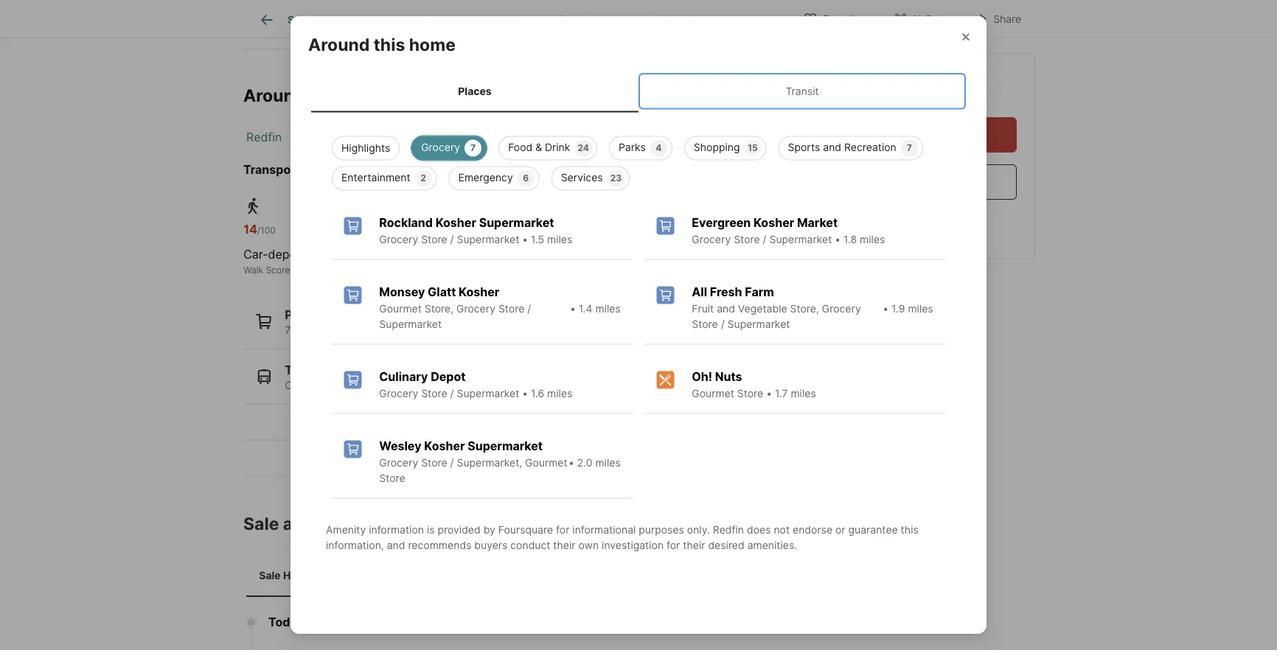 Task type: describe. For each thing, give the bounding box(es) containing it.
places for places 7 groceries, 24 restaurants, 4 parks
[[285, 308, 323, 322]]

information,
[[326, 540, 384, 552]]

share button
[[961, 3, 1034, 34]]

supermarket inside culinary depot grocery store / supermarket • 1.6 miles
[[457, 388, 520, 400]]

purposes
[[639, 524, 684, 537]]

services 23
[[561, 172, 622, 184]]

1 horizontal spatial for
[[556, 524, 570, 537]]

monsey link
[[383, 130, 427, 144]]

• 1.4 miles
[[570, 303, 621, 315]]

store inside fruit and vegetable store, grocery store / supermarket
[[692, 318, 718, 331]]

or
[[836, 524, 846, 537]]

sale history
[[259, 570, 320, 582]]

24 for food
[[578, 143, 589, 153]]

1.4
[[579, 303, 593, 315]]

1.5
[[531, 234, 544, 246]]

transit tab
[[639, 73, 966, 110]]

kosher up gourmet store, grocery store / supermarket
[[459, 285, 500, 300]]

6 right "is"
[[439, 514, 450, 534]]

schools tab
[[544, 2, 614, 38]]

owl,
[[285, 379, 311, 392]]

and for recreation
[[823, 141, 842, 154]]

fees
[[428, 13, 451, 26]]

supermarket up somewhat on the top left of page
[[457, 234, 520, 246]]

places for places
[[458, 85, 492, 97]]

sports and recreation
[[788, 141, 897, 154]]

miles right 1.4
[[596, 303, 621, 315]]

nuts
[[715, 370, 743, 384]]

food & drink 24
[[508, 141, 589, 154]]

2 their from the left
[[683, 540, 706, 552]]

2.0
[[577, 457, 593, 470]]

transit owl, rockland coaches, shortline hudson
[[285, 363, 498, 392]]

rockland inside rockland kosher supermarket grocery store / supermarket • 1.5 miles
[[379, 216, 433, 230]]

/ inside wesley kosher supermarket grocery store / supermarket, gourmet store • 2.0 miles
[[450, 457, 454, 470]]

hudson
[[461, 379, 498, 392]]

overview
[[353, 13, 399, 26]]

around 6 smolley dr
[[243, 85, 413, 105]]

history inside sale history tab
[[283, 570, 320, 582]]

0 vertical spatial redfin
[[246, 130, 282, 144]]

all
[[692, 285, 707, 300]]

grocery up 2
[[421, 141, 460, 154]]

somewhat bikeable
[[489, 247, 598, 262]]

sale for sale and tax history for 6 smolley dr
[[243, 514, 279, 534]]

store inside oh! nuts gourmet store • 1.7 miles
[[738, 388, 764, 400]]

car-
[[244, 247, 268, 262]]

home
[[409, 34, 456, 55]]

sale & tax history tab
[[614, 2, 732, 38]]

evergreen
[[692, 216, 751, 230]]

7 for grocery
[[471, 143, 476, 153]]

sale and tax history for 6 smolley dr
[[243, 514, 543, 534]]

/ inside fruit and vegetable store, grocery store / supermarket
[[721, 318, 725, 331]]

kosher for evergreen
[[754, 216, 795, 230]]

• 1.9 miles
[[883, 303, 934, 315]]

car-dependent walk score ®
[[244, 247, 329, 275]]

1 horizontal spatial smolley
[[454, 514, 520, 534]]

grocery inside gourmet store, grocery store / supermarket
[[457, 303, 496, 315]]

sports
[[788, 141, 821, 154]]

amenities tab
[[466, 2, 544, 38]]

only.
[[687, 524, 710, 537]]

store, inside fruit and vegetable store, grocery store / supermarket
[[790, 303, 819, 315]]

sale & tax history
[[629, 13, 717, 26]]

services
[[561, 172, 603, 184]]

23
[[611, 173, 622, 184]]

shortline
[[410, 379, 458, 392]]

around this home
[[308, 34, 456, 55]]

around this home dialog
[[291, 16, 987, 634]]

10952 link
[[450, 130, 485, 144]]

a
[[928, 128, 935, 142]]

monsey for monsey link
[[383, 130, 427, 144]]

store inside rockland kosher supermarket grocery store / supermarket • 1.5 miles
[[421, 234, 447, 246]]

by
[[484, 524, 496, 537]]

and for tax
[[283, 514, 314, 534]]

monsey for monsey glatt kosher
[[379, 285, 425, 300]]

supermarket inside wesley kosher supermarket grocery store / supermarket, gourmet store • 2.0 miles
[[468, 439, 543, 454]]

kosher for wesley
[[424, 439, 465, 454]]

schools
[[559, 13, 599, 26]]

1.7
[[775, 388, 788, 400]]

depot
[[431, 370, 466, 384]]

grocery inside evergreen kosher market grocery store / supermarket • 1.8 miles
[[692, 234, 731, 246]]

gourmet store, grocery store / supermarket
[[379, 303, 531, 331]]

redfin link
[[246, 130, 282, 144]]

tax
[[318, 514, 344, 534]]

favorite button
[[791, 3, 875, 34]]

4 inside list box
[[656, 143, 662, 153]]

miles inside rockland kosher supermarket grocery store / supermarket • 1.5 miles
[[547, 234, 573, 246]]

walk
[[244, 265, 263, 275]]

fruit
[[692, 303, 714, 315]]

/100 for 26
[[504, 225, 522, 236]]

sale history tab
[[246, 558, 333, 594]]

rockland inside transit owl, rockland coaches, shortline hudson
[[314, 379, 359, 392]]

grocery inside wesley kosher supermarket grocery store / supermarket, gourmet store • 2.0 miles
[[379, 457, 418, 470]]

transportation
[[243, 162, 330, 176]]

emergency
[[459, 172, 513, 184]]

• inside evergreen kosher market grocery store / supermarket • 1.8 miles
[[835, 234, 841, 246]]

/ inside evergreen kosher market grocery store / supermarket • 1.8 miles
[[763, 234, 767, 246]]

• left 1.4
[[570, 303, 576, 315]]

places tab
[[311, 73, 639, 110]]

sale for sale history
[[259, 570, 281, 582]]

• inside culinary depot grocery store / supermarket • 1.6 miles
[[522, 388, 528, 400]]

amenity information is provided by foursquare for informational purposes only. redfin does not endorse or guarantee this information, and recommends buyers conduct their own investigation for their desired amenities.
[[326, 524, 919, 552]]

request
[[878, 128, 925, 142]]

• inside rockland kosher supermarket grocery store / supermarket • 1.5 miles
[[522, 234, 528, 246]]

drink
[[545, 141, 571, 154]]

fresh
[[710, 285, 743, 300]]

/ inside culinary depot grocery store / supermarket • 1.6 miles
[[450, 388, 454, 400]]

wesley kosher supermarket grocery store / supermarket, gourmet store • 2.0 miles
[[379, 439, 621, 485]]

provided
[[438, 524, 481, 537]]

amenity
[[326, 524, 366, 537]]

/100 for 14
[[257, 225, 276, 236]]

buyers
[[475, 540, 508, 552]]

®
[[290, 265, 296, 275]]

gourmet inside oh! nuts gourmet store • 1.7 miles
[[692, 388, 735, 400]]

supermarket up 1.5
[[479, 216, 554, 230]]

6 inside list box
[[523, 173, 529, 184]]

miles inside evergreen kosher market grocery store / supermarket • 1.8 miles
[[860, 234, 885, 246]]

not
[[774, 524, 790, 537]]

around for around 6 smolley dr
[[243, 85, 305, 105]]

x-out button
[[881, 3, 955, 34]]

1.9
[[892, 303, 905, 315]]

gourmet inside wesley kosher supermarket grocery store / supermarket, gourmet store • 2.0 miles
[[525, 457, 568, 470]]



Task type: vqa. For each thing, say whether or not it's contained in the screenshot.
angeles, associated with $2,495,000
no



Task type: locate. For each thing, give the bounding box(es) containing it.
search link
[[258, 11, 323, 29]]

24 right "groceries,"
[[345, 324, 358, 337]]

rockland down 2
[[379, 216, 433, 230]]

0 vertical spatial rockland
[[379, 216, 433, 230]]

information
[[369, 524, 424, 537]]

store inside culinary depot grocery store / supermarket • 1.6 miles
[[421, 388, 447, 400]]

/100 inside 26 /100
[[504, 225, 522, 236]]

1 vertical spatial rockland
[[314, 379, 359, 392]]

supermarket inside gourmet store, grocery store / supermarket
[[379, 318, 442, 331]]

1 horizontal spatial store,
[[790, 303, 819, 315]]

0 horizontal spatial /100
[[257, 225, 276, 236]]

& right food
[[536, 141, 542, 154]]

recommends
[[408, 540, 472, 552]]

• left 1.8
[[835, 234, 841, 246]]

places inside places 'tab'
[[458, 85, 492, 97]]

0 vertical spatial this
[[374, 34, 405, 55]]

york
[[334, 130, 359, 144]]

restaurants,
[[361, 324, 419, 337]]

•
[[522, 234, 528, 246], [835, 234, 841, 246], [570, 303, 576, 315], [883, 303, 889, 315], [522, 388, 528, 400], [767, 388, 772, 400], [569, 457, 575, 470]]

kosher inside evergreen kosher market grocery store / supermarket • 1.8 miles
[[754, 216, 795, 230]]

1 horizontal spatial &
[[653, 13, 659, 26]]

supermarket down monsey glatt kosher
[[379, 318, 442, 331]]

0 horizontal spatial 4
[[422, 324, 429, 337]]

transit left contact
[[786, 85, 819, 97]]

24 for places
[[345, 324, 358, 337]]

1 horizontal spatial places
[[458, 85, 492, 97]]

/ left '26'
[[450, 234, 454, 246]]

2
[[421, 173, 426, 184]]

/ down fresh
[[721, 318, 725, 331]]

2 store, from the left
[[790, 303, 819, 315]]

somewhat
[[489, 247, 548, 262]]

24 right "drink"
[[578, 143, 589, 153]]

& inside tab
[[653, 13, 659, 26]]

around inside dialog
[[308, 34, 370, 55]]

transit inside transit owl, rockland coaches, shortline hudson
[[285, 363, 325, 377]]

oh!
[[692, 370, 713, 384]]

kosher inside wesley kosher supermarket grocery store / supermarket, gourmet store • 2.0 miles
[[424, 439, 465, 454]]

own
[[579, 540, 599, 552]]

1 horizontal spatial /100
[[504, 225, 522, 236]]

grocery down entertainment
[[379, 234, 418, 246]]

and right sports
[[823, 141, 842, 154]]

dr for contact 6 smolley dr
[[957, 79, 974, 97]]

1 vertical spatial tab list
[[308, 70, 969, 113]]

& for food
[[536, 141, 542, 154]]

dependent
[[268, 247, 329, 262]]

tab list
[[243, 0, 744, 38], [308, 70, 969, 113]]

smolley up buyers
[[454, 514, 520, 534]]

6 up new
[[309, 85, 320, 105]]

• inside oh! nuts gourmet store • 1.7 miles
[[767, 388, 772, 400]]

supermarket down market
[[770, 234, 832, 246]]

redfin
[[246, 130, 282, 144], [713, 524, 744, 537]]

1 vertical spatial places
[[285, 308, 323, 322]]

7 for sports and recreation
[[907, 143, 912, 153]]

for down 'purposes'
[[667, 540, 680, 552]]

sale inside tab list
[[259, 570, 281, 582]]

1 horizontal spatial gourmet
[[525, 457, 568, 470]]

this down overview on the left
[[374, 34, 405, 55]]

26
[[489, 222, 504, 237]]

and inside fruit and vegetable store, grocery store / supermarket
[[717, 303, 735, 315]]

7 inside "places 7 groceries, 24 restaurants, 4 parks"
[[285, 324, 291, 337]]

oh! nuts gourmet store • 1.7 miles
[[692, 370, 816, 400]]

this
[[374, 34, 405, 55], [901, 524, 919, 537]]

miles right '1.9'
[[908, 303, 934, 315]]

0 vertical spatial places
[[458, 85, 492, 97]]

0 horizontal spatial gourmet
[[379, 303, 422, 315]]

4 inside "places 7 groceries, 24 restaurants, 4 parks"
[[422, 324, 429, 337]]

0 horizontal spatial &
[[536, 141, 542, 154]]

food
[[508, 141, 533, 154]]

2 horizontal spatial gourmet
[[692, 388, 735, 400]]

history right 'tax' on the top of page
[[682, 13, 717, 26]]

1 horizontal spatial this
[[901, 524, 919, 537]]

miles inside culinary depot grocery store / supermarket • 1.6 miles
[[547, 388, 573, 400]]

and for vegetable
[[717, 303, 735, 315]]

• inside wesley kosher supermarket grocery store / supermarket, gourmet store • 2.0 miles
[[569, 457, 575, 470]]

history
[[682, 13, 717, 26], [283, 570, 320, 582]]

supermarket inside evergreen kosher market grocery store / supermarket • 1.8 miles
[[770, 234, 832, 246]]

24 inside food & drink 24
[[578, 143, 589, 153]]

shopping
[[694, 141, 740, 154]]

store, right the vegetable
[[790, 303, 819, 315]]

gourmet up restaurants,
[[379, 303, 422, 315]]

24 inside "places 7 groceries, 24 restaurants, 4 parks"
[[345, 324, 358, 337]]

around down search
[[308, 34, 370, 55]]

0 vertical spatial transit
[[786, 85, 819, 97]]

tour
[[937, 128, 961, 142]]

smolley
[[896, 79, 954, 97], [324, 85, 390, 105], [454, 514, 520, 534]]

1.6
[[531, 388, 545, 400]]

14
[[244, 222, 257, 237]]

0 horizontal spatial redfin
[[246, 130, 282, 144]]

7 up 'emergency'
[[471, 143, 476, 153]]

overview tab
[[338, 2, 414, 38]]

groceries,
[[294, 324, 342, 337]]

0 vertical spatial around
[[308, 34, 370, 55]]

miles inside wesley kosher supermarket grocery store / supermarket, gourmet store • 2.0 miles
[[596, 457, 621, 470]]

0 horizontal spatial 24
[[345, 324, 358, 337]]

their left own
[[554, 540, 576, 552]]

today
[[269, 615, 304, 629]]

0 horizontal spatial 7
[[285, 324, 291, 337]]

0 vertical spatial &
[[653, 13, 659, 26]]

15
[[748, 143, 758, 153]]

2 horizontal spatial for
[[667, 540, 680, 552]]

transit for transit
[[786, 85, 819, 97]]

vegetable
[[738, 303, 788, 315]]

places up "groceries,"
[[285, 308, 323, 322]]

store inside gourmet store, grocery store / supermarket
[[499, 303, 525, 315]]

tab list inside around this home dialog
[[308, 70, 969, 113]]

grocery down evergreen
[[692, 234, 731, 246]]

tab list containing search
[[243, 0, 744, 38]]

0 vertical spatial monsey
[[383, 130, 427, 144]]

coaches,
[[362, 379, 408, 392]]

culinary depot grocery store / supermarket • 1.6 miles
[[379, 370, 573, 400]]

supermarket down the vegetable
[[728, 318, 790, 331]]

this inside amenity information is provided by foursquare for informational purposes only. redfin does not endorse or guarantee this information, and recommends buyers conduct their own investigation for their desired amenities.
[[901, 524, 919, 537]]

• left '1.9'
[[883, 303, 889, 315]]

14 /100
[[244, 222, 276, 237]]

0 vertical spatial sale
[[629, 13, 650, 26]]

kosher inside rockland kosher supermarket grocery store / supermarket • 1.5 miles
[[436, 216, 477, 230]]

does
[[747, 524, 771, 537]]

search
[[288, 13, 323, 26]]

1 horizontal spatial transit
[[786, 85, 819, 97]]

2 horizontal spatial dr
[[957, 79, 974, 97]]

foursquare
[[499, 524, 553, 537]]

transit for transit owl, rockland coaches, shortline hudson
[[285, 363, 325, 377]]

new york link
[[306, 130, 359, 144]]

places up 10952 link
[[458, 85, 492, 97]]

redfin up transportation
[[246, 130, 282, 144]]

smolley for around
[[324, 85, 390, 105]]

2 horizontal spatial 7
[[907, 143, 912, 153]]

10952
[[450, 130, 485, 144]]

1 vertical spatial transit
[[285, 363, 325, 377]]

rockland
[[379, 216, 433, 230], [314, 379, 359, 392]]

1 store, from the left
[[425, 303, 454, 315]]

0 horizontal spatial smolley
[[324, 85, 390, 105]]

and down fresh
[[717, 303, 735, 315]]

1 their from the left
[[554, 540, 576, 552]]

0 horizontal spatial transit
[[285, 363, 325, 377]]

kosher left '26'
[[436, 216, 477, 230]]

around this home element
[[308, 16, 474, 55]]

miles right 1.6
[[547, 388, 573, 400]]

1 horizontal spatial 24
[[578, 143, 589, 153]]

transit inside 'tab'
[[786, 85, 819, 97]]

supermarket,
[[457, 457, 522, 470]]

6 right contact
[[883, 79, 893, 97]]

2 /100 from the left
[[504, 225, 522, 236]]

1 vertical spatial 24
[[345, 324, 358, 337]]

1 /100 from the left
[[257, 225, 276, 236]]

gourmet left the 2.0
[[525, 457, 568, 470]]

monsey glatt kosher
[[379, 285, 500, 300]]

request a tour
[[878, 128, 961, 142]]

1 horizontal spatial 4
[[656, 143, 662, 153]]

/100 up somewhat on the top left of page
[[504, 225, 522, 236]]

& inside around this home dialog
[[536, 141, 542, 154]]

favorite
[[824, 13, 863, 25]]

1.8
[[844, 234, 857, 246]]

amenities.
[[748, 540, 798, 552]]

farm
[[745, 285, 775, 300]]

0 vertical spatial 24
[[578, 143, 589, 153]]

kosher right wesley
[[424, 439, 465, 454]]

0 horizontal spatial rockland
[[314, 379, 359, 392]]

redfin inside amenity information is provided by foursquare for informational purposes only. redfin does not endorse or guarantee this information, and recommends buyers conduct their own investigation for their desired amenities.
[[713, 524, 744, 537]]

gourmet inside gourmet store, grocery store / supermarket
[[379, 303, 422, 315]]

4 right parks
[[656, 143, 662, 153]]

1 vertical spatial this
[[901, 524, 919, 537]]

is
[[427, 524, 435, 537]]

sale for sale & tax history
[[629, 13, 650, 26]]

monsey up 2
[[383, 130, 427, 144]]

1 vertical spatial around
[[243, 85, 305, 105]]

their down only.
[[683, 540, 706, 552]]

around
[[308, 34, 370, 55], [243, 85, 305, 105]]

sale history tab list
[[243, 555, 423, 597]]

1 horizontal spatial 7
[[471, 143, 476, 153]]

miles right 1.7
[[791, 388, 816, 400]]

dr for around 6 smolley dr
[[394, 85, 413, 105]]

supermarket inside fruit and vegetable store, grocery store / supermarket
[[728, 318, 790, 331]]

grocery left '1.9'
[[822, 303, 861, 315]]

fees tab
[[414, 2, 466, 38]]

glatt
[[428, 285, 456, 300]]

this right guarantee
[[901, 524, 919, 537]]

store,
[[425, 303, 454, 315], [790, 303, 819, 315]]

2 horizontal spatial smolley
[[896, 79, 954, 97]]

rockland right owl,
[[314, 379, 359, 392]]

• left 1.6
[[522, 388, 528, 400]]

store, down monsey glatt kosher
[[425, 303, 454, 315]]

miles inside oh! nuts gourmet store • 1.7 miles
[[791, 388, 816, 400]]

and left tax at the left of page
[[283, 514, 314, 534]]

out
[[925, 13, 942, 25]]

1 horizontal spatial redfin
[[713, 524, 744, 537]]

supermarket down depot
[[457, 388, 520, 400]]

list box
[[320, 130, 958, 191]]

history up today
[[283, 570, 320, 582]]

evergreen kosher market grocery store / supermarket • 1.8 miles
[[692, 216, 885, 246]]

kosher
[[436, 216, 477, 230], [754, 216, 795, 230], [459, 285, 500, 300], [424, 439, 465, 454]]

wesley
[[379, 439, 422, 454]]

0 horizontal spatial store,
[[425, 303, 454, 315]]

new york
[[306, 130, 359, 144]]

/ down somewhat on the top left of page
[[528, 303, 531, 315]]

26 /100
[[489, 222, 522, 237]]

grocery up parks
[[457, 303, 496, 315]]

monsey inside around this home dialog
[[379, 285, 425, 300]]

0 horizontal spatial dr
[[394, 85, 413, 105]]

grocery down wesley
[[379, 457, 418, 470]]

gourmet down oh!
[[692, 388, 735, 400]]

and down information
[[387, 540, 405, 552]]

1 horizontal spatial their
[[683, 540, 706, 552]]

grocery down culinary
[[379, 388, 418, 400]]

and inside amenity information is provided by foursquare for informational purposes only. redfin does not endorse or guarantee this information, and recommends buyers conduct their own investigation for their desired amenities.
[[387, 540, 405, 552]]

2 vertical spatial sale
[[259, 570, 281, 582]]

tax
[[662, 13, 679, 26]]

amenities
[[481, 13, 529, 26]]

1 vertical spatial &
[[536, 141, 542, 154]]

x-
[[914, 13, 925, 25]]

0 horizontal spatial places
[[285, 308, 323, 322]]

kosher for rockland
[[436, 216, 477, 230]]

monsey left glatt
[[379, 285, 425, 300]]

grocery inside culinary depot grocery store / supermarket • 1.6 miles
[[379, 388, 418, 400]]

7 down request
[[907, 143, 912, 153]]

smolley for contact
[[896, 79, 954, 97]]

store, inside gourmet store, grocery store / supermarket
[[425, 303, 454, 315]]

redfin up desired
[[713, 524, 744, 537]]

grocery
[[421, 141, 460, 154], [379, 234, 418, 246], [692, 234, 731, 246], [457, 303, 496, 315], [822, 303, 861, 315], [379, 388, 418, 400], [379, 457, 418, 470]]

sale up today
[[259, 570, 281, 582]]

desired
[[708, 540, 745, 552]]

miles right the 2.0
[[596, 457, 621, 470]]

1 vertical spatial 4
[[422, 324, 429, 337]]

& for sale
[[653, 13, 659, 26]]

/100 up car-
[[257, 225, 276, 236]]

grocery inside fruit and vegetable store, grocery store / supermarket
[[822, 303, 861, 315]]

around for around this home
[[308, 34, 370, 55]]

/ inside rockland kosher supermarket grocery store / supermarket • 1.5 miles
[[450, 234, 454, 246]]

0 horizontal spatial this
[[374, 34, 405, 55]]

0 horizontal spatial for
[[411, 514, 435, 534]]

smolley up request a tour
[[896, 79, 954, 97]]

for right foursquare
[[556, 524, 570, 537]]

4
[[656, 143, 662, 153], [422, 324, 429, 337]]

new
[[306, 130, 331, 144]]

all fresh farm
[[692, 285, 775, 300]]

/ left 'supermarket,'
[[450, 457, 454, 470]]

supermarket up 'supermarket,'
[[468, 439, 543, 454]]

score
[[266, 265, 290, 275]]

culinary
[[379, 370, 428, 384]]

1 horizontal spatial rockland
[[379, 216, 433, 230]]

2 vertical spatial gourmet
[[525, 457, 568, 470]]

recreation
[[845, 141, 897, 154]]

tab list containing places
[[308, 70, 969, 113]]

endorse
[[793, 524, 833, 537]]

6
[[883, 79, 893, 97], [309, 85, 320, 105], [523, 173, 529, 184], [439, 514, 450, 534]]

1 vertical spatial history
[[283, 570, 320, 582]]

store inside evergreen kosher market grocery store / supermarket • 1.8 miles
[[734, 234, 760, 246]]

for up 'recommends'
[[411, 514, 435, 534]]

dr up tour
[[957, 79, 974, 97]]

around up 'redfin' link
[[243, 85, 305, 105]]

/ inside gourmet store, grocery store / supermarket
[[528, 303, 531, 315]]

fruit and vegetable store, grocery store / supermarket
[[692, 303, 861, 331]]

informational
[[573, 524, 636, 537]]

gourmet
[[379, 303, 422, 315], [692, 388, 735, 400], [525, 457, 568, 470]]

• left 1.5
[[522, 234, 528, 246]]

1 vertical spatial monsey
[[379, 285, 425, 300]]

0 horizontal spatial history
[[283, 570, 320, 582]]

7 left "groceries,"
[[285, 324, 291, 337]]

transit up owl,
[[285, 363, 325, 377]]

/ down depot
[[450, 388, 454, 400]]

0 vertical spatial tab list
[[243, 0, 744, 38]]

0 vertical spatial gourmet
[[379, 303, 422, 315]]

smolley up york
[[324, 85, 390, 105]]

history inside sale & tax history tab
[[682, 13, 717, 26]]

kosher left market
[[754, 216, 795, 230]]

share
[[994, 13, 1022, 25]]

dr up conduct
[[524, 514, 543, 534]]

history
[[348, 514, 407, 534]]

/100 inside 14 /100
[[257, 225, 276, 236]]

1 horizontal spatial around
[[308, 34, 370, 55]]

/ up farm
[[763, 234, 767, 246]]

4 left parks
[[422, 324, 429, 337]]

1 horizontal spatial dr
[[524, 514, 543, 534]]

0 horizontal spatial around
[[243, 85, 305, 105]]

1 vertical spatial sale
[[243, 514, 279, 534]]

sale left 'tax' on the top of page
[[629, 13, 650, 26]]

monsey
[[383, 130, 427, 144], [379, 285, 425, 300]]

& left 'tax' on the top of page
[[653, 13, 659, 26]]

list box containing grocery
[[320, 130, 958, 191]]

supermarket
[[479, 216, 554, 230], [457, 234, 520, 246], [770, 234, 832, 246], [379, 318, 442, 331], [728, 318, 790, 331], [457, 388, 520, 400], [468, 439, 543, 454]]

24
[[578, 143, 589, 153], [345, 324, 358, 337]]

highlights
[[342, 142, 390, 155]]

• left the 2.0
[[569, 457, 575, 470]]

rockland kosher supermarket grocery store / supermarket • 1.5 miles
[[379, 216, 573, 246]]

1 vertical spatial gourmet
[[692, 388, 735, 400]]

grocery inside rockland kosher supermarket grocery store / supermarket • 1.5 miles
[[379, 234, 418, 246]]

6 down food
[[523, 173, 529, 184]]

places
[[458, 85, 492, 97], [285, 308, 323, 322]]

list box inside around this home dialog
[[320, 130, 958, 191]]

• left 1.7
[[767, 388, 772, 400]]

and inside list box
[[823, 141, 842, 154]]

0 horizontal spatial their
[[554, 540, 576, 552]]

dr up monsey link
[[394, 85, 413, 105]]

0 vertical spatial 4
[[656, 143, 662, 153]]

conduct
[[511, 540, 551, 552]]

dr
[[957, 79, 974, 97], [394, 85, 413, 105], [524, 514, 543, 534]]

guarantee
[[849, 524, 898, 537]]

places inside "places 7 groceries, 24 restaurants, 4 parks"
[[285, 308, 323, 322]]

0 vertical spatial history
[[682, 13, 717, 26]]

parks
[[431, 324, 458, 337]]

sale inside tab list
[[629, 13, 650, 26]]

miles up bikeable
[[547, 234, 573, 246]]

1 horizontal spatial history
[[682, 13, 717, 26]]

miles right 1.8
[[860, 234, 885, 246]]

1 vertical spatial redfin
[[713, 524, 744, 537]]

sale up sale history
[[243, 514, 279, 534]]



